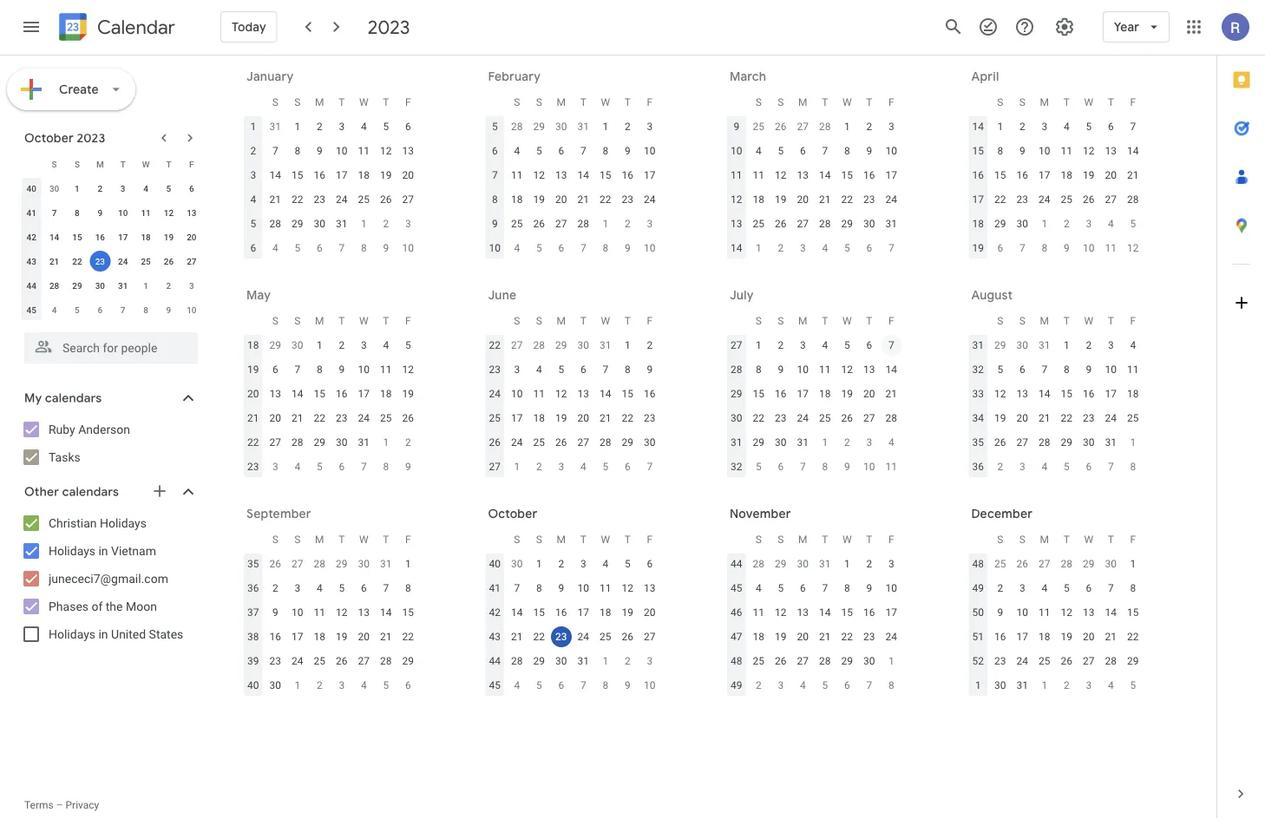 Task type: locate. For each thing, give the bounding box(es) containing it.
2 horizontal spatial 44
[[731, 558, 743, 570]]

23 cell for november 6 element associated with october grid
[[550, 625, 572, 649]]

f for july
[[889, 315, 895, 327]]

1 horizontal spatial november 1 element
[[595, 651, 616, 672]]

row containing 20
[[242, 382, 419, 406]]

19
[[380, 169, 392, 181], [1083, 169, 1095, 181], [533, 194, 545, 206], [775, 194, 787, 206], [164, 232, 174, 242], [973, 242, 984, 254], [247, 364, 259, 376], [402, 388, 414, 400], [842, 388, 853, 400], [556, 412, 567, 424], [995, 412, 1007, 424], [622, 607, 634, 619], [336, 631, 348, 643], [775, 631, 787, 643], [1061, 631, 1073, 643]]

35 left august 26 element
[[247, 558, 259, 570]]

row containing 2
[[242, 139, 419, 163]]

junececi7@gmail.com
[[49, 572, 168, 586]]

0 horizontal spatial 2023
[[77, 130, 105, 146]]

row group inside august grid
[[967, 333, 1145, 479]]

44 for october 2023 grid
[[26, 280, 36, 291]]

1 vertical spatial november 8 element
[[595, 675, 616, 696]]

f for june
[[647, 315, 653, 327]]

1 vertical spatial november 7 element
[[573, 675, 594, 696]]

36
[[973, 461, 984, 473], [247, 582, 259, 595]]

2 vertical spatial 45
[[489, 680, 501, 692]]

october grid
[[480, 528, 661, 698]]

1 horizontal spatial november 6 element
[[551, 675, 572, 696]]

20 element up may 4 element
[[1101, 165, 1122, 186]]

1 vertical spatial 44
[[731, 558, 743, 570]]

19 inside march grid
[[775, 194, 787, 206]]

11 inside january grid
[[358, 145, 370, 157]]

37
[[247, 607, 259, 619]]

w for november
[[843, 534, 852, 546]]

december
[[972, 506, 1033, 522]]

row group containing 14
[[967, 115, 1145, 260]]

19 element
[[376, 165, 396, 186], [1079, 165, 1100, 186], [529, 189, 550, 210], [771, 189, 791, 210], [158, 227, 179, 247], [398, 384, 419, 405], [837, 384, 858, 405], [551, 408, 572, 429], [990, 408, 1011, 429], [617, 602, 638, 623], [331, 627, 352, 648], [771, 627, 791, 648], [1057, 627, 1077, 648]]

m
[[315, 96, 324, 109], [557, 96, 566, 109], [799, 96, 808, 109], [1040, 96, 1049, 109], [96, 159, 104, 169], [315, 315, 324, 327], [557, 315, 566, 327], [799, 315, 808, 327], [1040, 315, 1049, 327], [315, 534, 324, 546], [557, 534, 566, 546], [799, 534, 808, 546], [1040, 534, 1049, 546]]

november 25 element
[[990, 554, 1011, 575]]

october down create dropdown button
[[24, 130, 74, 146]]

16 inside november grid
[[864, 607, 875, 619]]

0 horizontal spatial november 3 element
[[181, 275, 202, 296]]

f inside october 2023 grid
[[189, 159, 194, 169]]

row containing 13
[[726, 212, 903, 236]]

november 7 element for november 6 element for october 2023 grid
[[113, 299, 133, 320]]

12 inside the 'february' grid
[[533, 169, 545, 181]]

40 inside september "grid"
[[247, 680, 259, 692]]

1 vertical spatial november 3 element
[[640, 651, 660, 672]]

20 element up 'march 6' element
[[551, 189, 572, 210]]

1 horizontal spatial november 7 element
[[573, 675, 594, 696]]

44 for october grid
[[489, 655, 501, 668]]

m for september
[[315, 534, 324, 546]]

13 inside april grid
[[1105, 145, 1117, 157]]

4 inside row
[[250, 194, 256, 206]]

1 vertical spatial november 1 element
[[595, 651, 616, 672]]

row containing 11
[[726, 163, 903, 188]]

row group for january
[[242, 115, 419, 260]]

row group inside may grid
[[242, 333, 419, 479]]

0 vertical spatial november 6 element
[[90, 299, 111, 320]]

today
[[232, 19, 266, 35]]

0 vertical spatial november 4 element
[[44, 299, 65, 320]]

48
[[973, 558, 984, 570], [731, 655, 743, 668]]

3 inside september 3 element
[[1020, 461, 1026, 473]]

13 element
[[398, 141, 419, 161], [1101, 141, 1122, 161], [551, 165, 572, 186], [793, 165, 814, 186], [181, 202, 202, 223], [859, 359, 880, 380], [265, 384, 286, 405], [573, 384, 594, 405], [1012, 384, 1033, 405], [640, 578, 660, 599], [354, 602, 374, 623], [793, 602, 814, 623], [1079, 602, 1100, 623]]

october 2023 grid
[[16, 152, 203, 322]]

27 element up 'march 6' element
[[551, 214, 572, 234]]

25 inside 'july' grid
[[819, 412, 831, 424]]

july 30 element
[[1012, 335, 1033, 356]]

12 inside 'july' grid
[[842, 364, 853, 376]]

21
[[1128, 169, 1139, 181], [270, 194, 281, 206], [578, 194, 589, 206], [819, 194, 831, 206], [49, 256, 59, 266], [886, 388, 898, 400], [247, 412, 259, 424], [292, 412, 303, 424], [600, 412, 612, 424], [1039, 412, 1051, 424], [380, 631, 392, 643], [511, 631, 523, 643], [819, 631, 831, 643], [1105, 631, 1117, 643]]

calendars up 'christian holidays' in the bottom of the page
[[62, 484, 119, 500]]

calendars up ruby
[[45, 391, 102, 406]]

october down july 1 element
[[488, 506, 538, 522]]

0 vertical spatial 35
[[973, 437, 984, 449]]

17 inside the 'february' grid
[[644, 169, 656, 181]]

1 horizontal spatial september 30 element
[[507, 554, 528, 575]]

row containing 33
[[967, 382, 1145, 406]]

0 vertical spatial 36
[[973, 461, 984, 473]]

november 3 element
[[181, 275, 202, 296], [640, 651, 660, 672]]

23 element up february 6 element
[[309, 189, 330, 210]]

row group inside april grid
[[967, 115, 1145, 260]]

row containing 50
[[967, 601, 1145, 625]]

42 for 23 cell inside the grid
[[26, 232, 36, 242]]

november 7 element
[[113, 299, 133, 320], [573, 675, 594, 696]]

0 horizontal spatial 40
[[26, 183, 36, 194]]

25 inside november grid
[[753, 655, 765, 668]]

16
[[314, 169, 326, 181], [622, 169, 634, 181], [864, 169, 875, 181], [973, 169, 984, 181], [1017, 169, 1029, 181], [95, 232, 105, 242], [336, 388, 348, 400], [644, 388, 656, 400], [775, 388, 787, 400], [1083, 388, 1095, 400], [556, 607, 567, 619], [864, 607, 875, 619], [270, 631, 281, 643], [995, 631, 1007, 643]]

february 3 element
[[398, 214, 419, 234]]

1 vertical spatial in
[[99, 627, 108, 642]]

row containing 29
[[726, 382, 903, 406]]

may 27 element
[[507, 335, 528, 356]]

may 28 element
[[529, 335, 550, 356]]

19 inside october grid
[[622, 607, 634, 619]]

my calendars list
[[3, 416, 215, 471]]

14
[[973, 121, 984, 133], [1128, 145, 1139, 157], [270, 169, 281, 181], [578, 169, 589, 181], [819, 169, 831, 181], [49, 232, 59, 242], [731, 242, 743, 254], [886, 364, 898, 376], [292, 388, 303, 400], [600, 388, 612, 400], [1039, 388, 1051, 400], [380, 607, 392, 619], [511, 607, 523, 619], [819, 607, 831, 619], [1105, 607, 1117, 619]]

may 5 element
[[1123, 214, 1144, 234]]

0 horizontal spatial 36
[[247, 582, 259, 595]]

15 inside december grid
[[1128, 607, 1139, 619]]

column header down the 'may'
[[242, 309, 264, 333]]

44
[[26, 280, 36, 291], [731, 558, 743, 570], [489, 655, 501, 668]]

0 vertical spatial 45
[[26, 305, 36, 315]]

row containing 21
[[242, 406, 419, 431]]

0 horizontal spatial 48
[[731, 655, 743, 668]]

1 horizontal spatial november 5 element
[[529, 675, 550, 696]]

1 vertical spatial holidays
[[49, 544, 96, 558]]

22 inside august grid
[[1061, 412, 1073, 424]]

1 vertical spatial september 30 element
[[507, 554, 528, 575]]

9 inside august 9 element
[[845, 461, 850, 473]]

27 element up may 4 element
[[1101, 189, 1122, 210]]

3
[[339, 121, 345, 133], [647, 121, 653, 133], [889, 121, 895, 133], [1042, 121, 1048, 133], [250, 169, 256, 181], [121, 183, 125, 194], [405, 218, 411, 230], [647, 218, 653, 230], [1086, 218, 1092, 230], [800, 242, 806, 254], [189, 280, 194, 291], [361, 339, 367, 352], [800, 339, 806, 352], [1108, 339, 1114, 352], [514, 364, 520, 376], [867, 437, 873, 449], [272, 461, 278, 473], [558, 461, 564, 473], [1020, 461, 1026, 473], [581, 558, 586, 570], [889, 558, 895, 570], [295, 582, 300, 595], [1020, 582, 1026, 595], [647, 655, 653, 668], [339, 680, 345, 692], [778, 680, 784, 692], [1086, 680, 1092, 692]]

holidays down phases
[[49, 627, 96, 642]]

1 horizontal spatial 32
[[973, 364, 984, 376]]

35
[[973, 437, 984, 449], [247, 558, 259, 570]]

november 5 element for november 6 element for october 2023 grid
[[67, 299, 88, 320]]

july 31 element
[[1035, 335, 1055, 356]]

add other calendars image
[[151, 483, 168, 500]]

23 inside 'july' grid
[[775, 412, 787, 424]]

row group containing 27
[[726, 333, 903, 479]]

1 horizontal spatial 49
[[973, 582, 984, 595]]

20 inside april grid
[[1105, 169, 1117, 181]]

10
[[336, 145, 348, 157], [644, 145, 656, 157], [731, 145, 743, 157], [886, 145, 898, 157], [1039, 145, 1051, 157], [118, 207, 128, 218], [402, 242, 414, 254], [489, 242, 501, 254], [644, 242, 656, 254], [1083, 242, 1095, 254], [187, 305, 197, 315], [358, 364, 370, 376], [797, 364, 809, 376], [1105, 364, 1117, 376], [511, 388, 523, 400], [864, 461, 875, 473], [578, 582, 589, 595], [886, 582, 898, 595], [292, 607, 303, 619], [1017, 607, 1029, 619], [644, 680, 656, 692]]

0 horizontal spatial 45
[[26, 305, 36, 315]]

row group for october
[[484, 552, 661, 698]]

21 element inside august grid
[[1035, 408, 1055, 429]]

june 1 element
[[376, 432, 396, 453]]

44 inside october grid
[[489, 655, 501, 668]]

row group containing 48
[[967, 552, 1145, 698]]

10 inside november grid
[[886, 582, 898, 595]]

november 29 element
[[1079, 554, 1100, 575]]

september 6 element
[[1079, 457, 1100, 477]]

23
[[314, 194, 326, 206], [622, 194, 634, 206], [864, 194, 875, 206], [1017, 194, 1029, 206], [95, 256, 105, 266], [489, 364, 501, 376], [336, 412, 348, 424], [644, 412, 656, 424], [775, 412, 787, 424], [1083, 412, 1095, 424], [247, 461, 259, 473], [556, 631, 567, 643], [864, 631, 875, 643], [270, 655, 281, 668], [995, 655, 1007, 668]]

1 vertical spatial 48
[[731, 655, 743, 668]]

25 element
[[354, 189, 374, 210], [1057, 189, 1077, 210], [507, 214, 528, 234], [748, 214, 769, 234], [135, 251, 156, 272], [376, 408, 396, 429], [815, 408, 836, 429], [1123, 408, 1144, 429], [529, 432, 550, 453], [595, 627, 616, 648], [309, 651, 330, 672], [748, 651, 769, 672], [1035, 651, 1055, 672]]

0 horizontal spatial october
[[24, 130, 74, 146]]

row containing 17
[[967, 188, 1145, 212]]

1 horizontal spatial november 9 element
[[617, 675, 638, 696]]

24 inside may grid
[[358, 412, 370, 424]]

december 7 element
[[859, 675, 880, 696]]

february
[[488, 69, 541, 84]]

13 inside september "grid"
[[358, 607, 370, 619]]

13
[[402, 145, 414, 157], [1105, 145, 1117, 157], [556, 169, 567, 181], [797, 169, 809, 181], [187, 207, 197, 218], [731, 218, 743, 230], [864, 364, 875, 376], [270, 388, 281, 400], [578, 388, 589, 400], [1017, 388, 1029, 400], [644, 582, 656, 595], [358, 607, 370, 619], [797, 607, 809, 619], [1083, 607, 1095, 619]]

1 vertical spatial 23, today element
[[551, 627, 572, 648]]

row containing 24
[[484, 382, 661, 406]]

36 inside september "grid"
[[247, 582, 259, 595]]

45 for october grid
[[489, 680, 501, 692]]

row group containing 22
[[484, 333, 661, 479]]

45 for october 2023 grid
[[26, 305, 36, 315]]

settings menu image
[[1055, 16, 1075, 37]]

august 5 element
[[748, 457, 769, 477]]

1 vertical spatial 23 cell
[[550, 625, 572, 649]]

3 inside august 3 element
[[867, 437, 873, 449]]

row group containing 44
[[726, 552, 903, 698]]

11 inside november grid
[[753, 607, 765, 619]]

july 6 element
[[617, 457, 638, 477]]

row containing 4
[[242, 188, 419, 212]]

25 inside september "grid"
[[314, 655, 326, 668]]

5
[[383, 121, 389, 133], [492, 121, 498, 133], [1086, 121, 1092, 133], [536, 145, 542, 157], [778, 145, 784, 157], [166, 183, 171, 194], [250, 218, 256, 230], [1131, 218, 1136, 230], [295, 242, 300, 254], [536, 242, 542, 254], [845, 242, 850, 254], [75, 305, 80, 315], [405, 339, 411, 352], [845, 339, 850, 352], [558, 364, 564, 376], [998, 364, 1004, 376], [317, 461, 323, 473], [603, 461, 609, 473], [756, 461, 762, 473], [1064, 461, 1070, 473], [625, 558, 631, 570], [339, 582, 345, 595], [778, 582, 784, 595], [1064, 582, 1070, 595], [383, 680, 389, 692], [536, 680, 542, 692], [822, 680, 828, 692], [1131, 680, 1136, 692]]

45 inside november grid
[[731, 582, 743, 595]]

27
[[797, 121, 809, 133], [402, 194, 414, 206], [1105, 194, 1117, 206], [556, 218, 567, 230], [797, 218, 809, 230], [187, 256, 197, 266], [511, 339, 523, 352], [731, 339, 743, 352], [864, 412, 875, 424], [270, 437, 281, 449], [578, 437, 589, 449], [1017, 437, 1029, 449], [489, 461, 501, 473], [292, 558, 303, 570], [1039, 558, 1051, 570], [644, 631, 656, 643], [358, 655, 370, 668], [797, 655, 809, 668], [1083, 655, 1095, 668]]

27 element left february 4 element
[[181, 251, 202, 272]]

0 horizontal spatial november 7 element
[[113, 299, 133, 320]]

row group for april
[[967, 115, 1145, 260]]

february 7 element
[[331, 238, 352, 259]]

0 horizontal spatial 42
[[26, 232, 36, 242]]

19 inside november grid
[[775, 631, 787, 643]]

1 vertical spatial 43
[[489, 631, 501, 643]]

row containing 8
[[484, 188, 661, 212]]

20 element up august 3 element
[[859, 384, 880, 405]]

23 inside september "grid"
[[270, 655, 281, 668]]

29 inside the 'february' grid
[[533, 121, 545, 133]]

14 inside october 2023 grid
[[49, 232, 59, 242]]

september 7 element
[[1101, 457, 1122, 477]]

calendar heading
[[94, 15, 175, 39]]

1 horizontal spatial october
[[488, 506, 538, 522]]

25
[[753, 121, 765, 133], [358, 194, 370, 206], [1061, 194, 1073, 206], [511, 218, 523, 230], [753, 218, 765, 230], [141, 256, 151, 266], [380, 412, 392, 424], [489, 412, 501, 424], [819, 412, 831, 424], [1128, 412, 1139, 424], [533, 437, 545, 449], [995, 558, 1007, 570], [600, 631, 612, 643], [314, 655, 326, 668], [753, 655, 765, 668], [1039, 655, 1051, 668]]

15 inside august grid
[[1061, 388, 1073, 400]]

column header down march
[[726, 90, 748, 115]]

july 4 element
[[573, 457, 594, 477]]

23 element up april 6 element
[[859, 189, 880, 210]]

in for united
[[99, 627, 108, 642]]

march 9 element
[[617, 238, 638, 259]]

1 horizontal spatial 44
[[489, 655, 501, 668]]

40 for row group in the october 2023 grid
[[26, 183, 36, 194]]

20 for '20' element over 'march 6' element
[[556, 194, 567, 206]]

january 3 element
[[1079, 675, 1100, 696]]

november
[[730, 506, 791, 522]]

41
[[26, 207, 36, 218], [489, 582, 501, 595]]

0 horizontal spatial november 2 element
[[158, 275, 179, 296]]

22 inside 'july' grid
[[753, 412, 765, 424]]

1 horizontal spatial 48
[[973, 558, 984, 570]]

1 vertical spatial 45
[[731, 582, 743, 595]]

12 inside august grid
[[995, 388, 1007, 400]]

row containing 51
[[967, 625, 1145, 649]]

4
[[361, 121, 367, 133], [1064, 121, 1070, 133], [514, 145, 520, 157], [756, 145, 762, 157], [143, 183, 148, 194], [250, 194, 256, 206], [1108, 218, 1114, 230], [272, 242, 278, 254], [514, 242, 520, 254], [822, 242, 828, 254], [52, 305, 57, 315], [383, 339, 389, 352], [822, 339, 828, 352], [1131, 339, 1136, 352], [536, 364, 542, 376], [889, 437, 895, 449], [295, 461, 300, 473], [581, 461, 586, 473], [1042, 461, 1048, 473], [603, 558, 609, 570], [317, 582, 323, 595], [756, 582, 762, 595], [1042, 582, 1048, 595], [361, 680, 367, 692], [514, 680, 520, 692], [800, 680, 806, 692], [1108, 680, 1114, 692]]

1 vertical spatial 35
[[247, 558, 259, 570]]

0 vertical spatial 23, today element
[[90, 251, 111, 272]]

calendars for other calendars
[[62, 484, 119, 500]]

27 inside october grid
[[644, 631, 656, 643]]

may 29 element
[[551, 335, 572, 356]]

row containing 47
[[726, 625, 903, 649]]

column header inside march grid
[[726, 90, 748, 115]]

None search field
[[0, 326, 215, 364]]

november 8 element
[[135, 299, 156, 320], [595, 675, 616, 696]]

calendar
[[97, 15, 175, 39]]

2 in from the top
[[99, 627, 108, 642]]

row group for june
[[484, 333, 661, 479]]

may
[[247, 287, 271, 303]]

1
[[250, 121, 256, 133], [295, 121, 300, 133], [603, 121, 609, 133], [845, 121, 850, 133], [998, 121, 1004, 133], [75, 183, 80, 194], [361, 218, 367, 230], [603, 218, 609, 230], [1042, 218, 1048, 230], [756, 242, 762, 254], [143, 280, 148, 291], [317, 339, 323, 352], [625, 339, 631, 352], [756, 339, 762, 352], [1064, 339, 1070, 352], [383, 437, 389, 449], [822, 437, 828, 449], [1131, 437, 1136, 449], [514, 461, 520, 473], [405, 558, 411, 570], [536, 558, 542, 570], [845, 558, 850, 570], [1131, 558, 1136, 570], [603, 655, 609, 668], [889, 655, 895, 668], [295, 680, 300, 692], [976, 680, 981, 692], [1042, 680, 1048, 692]]

42
[[26, 232, 36, 242], [489, 607, 501, 619]]

february 9 element
[[376, 238, 396, 259]]

27 element left 47
[[640, 627, 660, 648]]

november 27 element
[[1035, 554, 1055, 575]]

1 horizontal spatial 42
[[489, 607, 501, 619]]

october 3 element
[[331, 675, 352, 696]]

calendars
[[45, 391, 102, 406], [62, 484, 119, 500]]

w for december
[[1085, 534, 1094, 546]]

27 element up february 3 element
[[398, 189, 419, 210]]

october
[[24, 130, 74, 146], [488, 506, 538, 522]]

calendar element
[[56, 10, 175, 48]]

other calendars
[[24, 484, 119, 500]]

july 5 element
[[595, 457, 616, 477]]

49 left december 2 element
[[731, 680, 743, 692]]

49 up 50
[[973, 582, 984, 595]]

november 6 element for october 2023 grid
[[90, 299, 111, 320]]

14 inside 'july' grid
[[886, 364, 898, 376]]

30 inside the 'february' grid
[[556, 121, 567, 133]]

row containing 38
[[242, 625, 419, 649]]

14 element
[[1123, 141, 1144, 161], [265, 165, 286, 186], [573, 165, 594, 186], [815, 165, 836, 186], [44, 227, 65, 247], [881, 359, 902, 380], [287, 384, 308, 405], [595, 384, 616, 405], [1035, 384, 1055, 405], [376, 602, 396, 623], [507, 602, 528, 623], [815, 602, 836, 623], [1101, 602, 1122, 623]]

0 vertical spatial 44
[[26, 280, 36, 291]]

row group containing 31
[[967, 333, 1145, 479]]

48 for 27 element on top of december 4 element
[[731, 655, 743, 668]]

november 4 element for november 5 element corresponding to november 6 element for october 2023 grid
[[44, 299, 65, 320]]

1 horizontal spatial 45
[[489, 680, 501, 692]]

1 vertical spatial calendars
[[62, 484, 119, 500]]

18 inside august grid
[[1128, 388, 1139, 400]]

32 left august 5 element
[[731, 461, 743, 473]]

13 inside january grid
[[402, 145, 414, 157]]

f for december
[[1131, 534, 1136, 546]]

43
[[26, 256, 36, 266], [489, 631, 501, 643]]

july 29 element
[[990, 335, 1011, 356]]

ruby anderson
[[49, 422, 130, 437]]

26 inside october grid
[[622, 631, 634, 643]]

united
[[111, 627, 146, 642]]

row group inside january grid
[[242, 115, 419, 260]]

7
[[1131, 121, 1136, 133], [272, 145, 278, 157], [581, 145, 586, 157], [822, 145, 828, 157], [492, 169, 498, 181], [52, 207, 57, 218], [339, 242, 345, 254], [581, 242, 586, 254], [889, 242, 895, 254], [1020, 242, 1026, 254], [121, 305, 125, 315], [889, 339, 895, 352], [295, 364, 300, 376], [603, 364, 609, 376], [1042, 364, 1048, 376], [361, 461, 367, 473], [647, 461, 653, 473], [800, 461, 806, 473], [1108, 461, 1114, 473], [383, 582, 389, 595], [514, 582, 520, 595], [822, 582, 828, 595], [1108, 582, 1114, 595], [581, 680, 586, 692], [867, 680, 873, 692]]

in up junececi7@gmail.com
[[99, 544, 108, 558]]

0 horizontal spatial november 1 element
[[135, 275, 156, 296]]

0 vertical spatial november 8 element
[[135, 299, 156, 320]]

january 30 element
[[551, 116, 572, 137]]

24 element
[[331, 189, 352, 210], [640, 189, 660, 210], [881, 189, 902, 210], [1035, 189, 1055, 210], [113, 251, 133, 272], [354, 408, 374, 429], [793, 408, 814, 429], [1101, 408, 1122, 429], [507, 432, 528, 453], [573, 627, 594, 648], [881, 627, 902, 648], [287, 651, 308, 672], [1012, 651, 1033, 672]]

july 7 element
[[640, 457, 660, 477]]

30 element
[[309, 214, 330, 234], [859, 214, 880, 234], [1012, 214, 1033, 234], [90, 275, 111, 296], [331, 432, 352, 453], [640, 432, 660, 453], [771, 432, 791, 453], [1079, 432, 1100, 453], [551, 651, 572, 672], [859, 651, 880, 672], [265, 675, 286, 696], [990, 675, 1011, 696]]

28
[[511, 121, 523, 133], [819, 121, 831, 133], [1128, 194, 1139, 206], [270, 218, 281, 230], [578, 218, 589, 230], [819, 218, 831, 230], [49, 280, 59, 291], [533, 339, 545, 352], [731, 364, 743, 376], [886, 412, 898, 424], [292, 437, 303, 449], [600, 437, 612, 449], [1039, 437, 1051, 449], [314, 558, 326, 570], [753, 558, 765, 570], [1061, 558, 1073, 570], [380, 655, 392, 668], [511, 655, 523, 668], [819, 655, 831, 668], [1105, 655, 1117, 668]]

june grid
[[480, 309, 661, 479]]

1 horizontal spatial 2023
[[368, 15, 410, 39]]

28 inside may grid
[[292, 437, 303, 449]]

october 4 element
[[354, 675, 374, 696]]

in
[[99, 544, 108, 558], [99, 627, 108, 642]]

april 29 element
[[265, 335, 286, 356]]

18 element
[[354, 165, 374, 186], [1057, 165, 1077, 186], [507, 189, 528, 210], [748, 189, 769, 210], [135, 227, 156, 247], [376, 384, 396, 405], [815, 384, 836, 405], [1123, 384, 1144, 405], [529, 408, 550, 429], [595, 602, 616, 623], [309, 627, 330, 648], [748, 627, 769, 648], [1035, 627, 1055, 648]]

23, today element for 23 cell inside the october grid
[[551, 627, 572, 648]]

november 2 element for november 3 element corresponding to november 10 element corresponding to october grid
[[617, 651, 638, 672]]

52
[[973, 655, 984, 668]]

29 inside january grid
[[292, 218, 303, 230]]

20 inside november grid
[[797, 631, 809, 643]]

20
[[402, 169, 414, 181], [1105, 169, 1117, 181], [556, 194, 567, 206], [797, 194, 809, 206], [187, 232, 197, 242], [247, 388, 259, 400], [864, 388, 875, 400], [270, 412, 281, 424], [578, 412, 589, 424], [1017, 412, 1029, 424], [644, 607, 656, 619], [358, 631, 370, 643], [797, 631, 809, 643], [1083, 631, 1095, 643]]

20 element up 'june 3' element
[[265, 408, 286, 429]]

holidays down christian
[[49, 544, 96, 558]]

w for october
[[601, 534, 610, 546]]

17 inside october 2023 grid
[[118, 232, 128, 242]]

1 vertical spatial 49
[[731, 680, 743, 692]]

0 horizontal spatial 23 cell
[[89, 249, 112, 273]]

36 left september 2 "element"
[[973, 461, 984, 473]]

tab list
[[1218, 56, 1266, 770]]

0 vertical spatial 40
[[26, 183, 36, 194]]

holidays for holidays in united states
[[49, 627, 96, 642]]

1 horizontal spatial november 4 element
[[507, 675, 528, 696]]

0 vertical spatial 41
[[26, 207, 36, 218]]

40
[[26, 183, 36, 194], [489, 558, 501, 570], [247, 680, 259, 692]]

november 10 element for october grid
[[640, 675, 660, 696]]

20 inside october grid
[[644, 607, 656, 619]]

0 horizontal spatial 35
[[247, 558, 259, 570]]

0 horizontal spatial column header
[[242, 309, 264, 333]]

row containing 46
[[726, 601, 903, 625]]

36 up 37
[[247, 582, 259, 595]]

f inside december grid
[[1131, 534, 1136, 546]]

0 vertical spatial november 7 element
[[113, 299, 133, 320]]

0 vertical spatial november 9 element
[[158, 299, 179, 320]]

40 for row group in the october grid
[[489, 558, 501, 570]]

other
[[24, 484, 59, 500]]

0 horizontal spatial 23, today element
[[90, 251, 111, 272]]

18 inside september "grid"
[[314, 631, 326, 643]]

april grid
[[964, 90, 1145, 260]]

30
[[556, 121, 567, 133], [49, 183, 59, 194], [314, 218, 326, 230], [864, 218, 875, 230], [1017, 218, 1029, 230], [95, 280, 105, 291], [292, 339, 303, 352], [578, 339, 589, 352], [1017, 339, 1029, 352], [731, 412, 743, 424], [336, 437, 348, 449], [644, 437, 656, 449], [775, 437, 787, 449], [1083, 437, 1095, 449], [358, 558, 370, 570], [511, 558, 523, 570], [797, 558, 809, 570], [1105, 558, 1117, 570], [556, 655, 567, 668], [864, 655, 875, 668], [270, 680, 281, 692], [995, 680, 1007, 692]]

november 5 element for november 6 element associated with october grid
[[529, 675, 550, 696]]

2 vertical spatial holidays
[[49, 627, 96, 642]]

2 horizontal spatial column header
[[967, 309, 990, 333]]

t
[[339, 96, 345, 109], [383, 96, 389, 109], [580, 96, 587, 109], [625, 96, 631, 109], [822, 96, 828, 109], [866, 96, 873, 109], [1064, 96, 1070, 109], [1108, 96, 1114, 109], [120, 159, 126, 169], [166, 159, 171, 169], [339, 315, 345, 327], [383, 315, 389, 327], [580, 315, 587, 327], [625, 315, 631, 327], [822, 315, 828, 327], [866, 315, 873, 327], [1064, 315, 1070, 327], [1108, 315, 1114, 327], [339, 534, 345, 546], [383, 534, 389, 546], [580, 534, 587, 546], [625, 534, 631, 546], [822, 534, 828, 546], [866, 534, 873, 546], [1064, 534, 1070, 546], [1108, 534, 1114, 546]]

september 5 element
[[1057, 457, 1077, 477]]

22 element
[[287, 189, 308, 210], [595, 189, 616, 210], [837, 189, 858, 210], [990, 189, 1011, 210], [67, 251, 88, 272], [309, 408, 330, 429], [617, 408, 638, 429], [748, 408, 769, 429], [1057, 408, 1077, 429], [398, 627, 419, 648], [529, 627, 550, 648], [837, 627, 858, 648], [1123, 627, 1144, 648]]

the
[[106, 599, 123, 614]]

8
[[295, 145, 300, 157], [603, 145, 609, 157], [845, 145, 850, 157], [998, 145, 1004, 157], [492, 194, 498, 206], [75, 207, 80, 218], [361, 242, 367, 254], [603, 242, 609, 254], [1042, 242, 1048, 254], [143, 305, 148, 315], [317, 364, 323, 376], [625, 364, 631, 376], [756, 364, 762, 376], [1064, 364, 1070, 376], [383, 461, 389, 473], [822, 461, 828, 473], [1131, 461, 1136, 473], [405, 582, 411, 595], [536, 582, 542, 595], [845, 582, 850, 595], [1131, 582, 1136, 595], [603, 680, 609, 692], [889, 680, 895, 692]]

22
[[292, 194, 303, 206], [600, 194, 612, 206], [842, 194, 853, 206], [995, 194, 1007, 206], [72, 256, 82, 266], [489, 339, 501, 352], [314, 412, 326, 424], [622, 412, 634, 424], [753, 412, 765, 424], [1061, 412, 1073, 424], [247, 437, 259, 449], [402, 631, 414, 643], [533, 631, 545, 643], [842, 631, 853, 643], [1128, 631, 1139, 643]]

29
[[533, 121, 545, 133], [292, 218, 303, 230], [842, 218, 853, 230], [995, 218, 1007, 230], [72, 280, 82, 291], [270, 339, 281, 352], [556, 339, 567, 352], [995, 339, 1007, 352], [731, 388, 743, 400], [314, 437, 326, 449], [622, 437, 634, 449], [753, 437, 765, 449], [1061, 437, 1073, 449], [336, 558, 348, 570], [775, 558, 787, 570], [1083, 558, 1095, 570], [402, 655, 414, 668], [533, 655, 545, 668], [842, 655, 853, 668], [1128, 655, 1139, 668]]

2 vertical spatial 44
[[489, 655, 501, 668]]

f inside october grid
[[647, 534, 653, 546]]

32 up 33
[[973, 364, 984, 376]]

w for september
[[359, 534, 369, 546]]

row group inside june grid
[[484, 333, 661, 479]]

september 30 element
[[44, 178, 65, 199], [507, 554, 528, 575]]

8 inside december grid
[[1131, 582, 1136, 595]]

row group containing 18
[[242, 333, 419, 479]]

43 for november 6 element associated with october grid november 5 element
[[489, 631, 501, 643]]

november 2 element for november 3 element related to november 10 element corresponding to october 2023 grid
[[158, 275, 179, 296]]

holidays for holidays in vietnam
[[49, 544, 96, 558]]

today button
[[220, 6, 278, 48]]

0 vertical spatial november 1 element
[[135, 275, 156, 296]]

march 8 element
[[595, 238, 616, 259]]

2 horizontal spatial 40
[[489, 558, 501, 570]]

october 2023
[[24, 130, 105, 146]]

privacy
[[66, 799, 99, 812]]

2
[[317, 121, 323, 133], [625, 121, 631, 133], [867, 121, 873, 133], [1020, 121, 1026, 133], [250, 145, 256, 157], [98, 183, 103, 194], [383, 218, 389, 230], [625, 218, 631, 230], [1064, 218, 1070, 230], [778, 242, 784, 254], [166, 280, 171, 291], [339, 339, 345, 352], [647, 339, 653, 352], [778, 339, 784, 352], [1086, 339, 1092, 352], [405, 437, 411, 449], [845, 437, 850, 449], [536, 461, 542, 473], [998, 461, 1004, 473], [558, 558, 564, 570], [867, 558, 873, 570], [272, 582, 278, 595], [998, 582, 1004, 595], [625, 655, 631, 668], [317, 680, 323, 692], [756, 680, 762, 692], [1064, 680, 1070, 692]]

0 vertical spatial september 30 element
[[44, 178, 65, 199]]

row containing 34
[[967, 406, 1145, 431]]

18 inside march grid
[[753, 194, 765, 206]]

row group for december
[[967, 552, 1145, 698]]

26 element
[[376, 189, 396, 210], [1079, 189, 1100, 210], [529, 214, 550, 234], [771, 214, 791, 234], [158, 251, 179, 272], [398, 408, 419, 429], [837, 408, 858, 429], [551, 432, 572, 453], [990, 432, 1011, 453], [617, 627, 638, 648], [331, 651, 352, 672], [771, 651, 791, 672], [1057, 651, 1077, 672]]

december 5 element
[[815, 675, 836, 696]]

20 for '20' element above may 4 element
[[1105, 169, 1117, 181]]

m for december
[[1040, 534, 1049, 546]]

november 9 element for november 10 element corresponding to october 2023 grid
[[158, 299, 179, 320]]

20 for '20' element to the right of 34 at the right bottom of page
[[1017, 412, 1029, 424]]

28 element
[[1123, 189, 1144, 210], [265, 214, 286, 234], [573, 214, 594, 234], [815, 214, 836, 234], [44, 275, 65, 296], [881, 408, 902, 429], [287, 432, 308, 453], [595, 432, 616, 453], [1035, 432, 1055, 453], [376, 651, 396, 672], [507, 651, 528, 672], [815, 651, 836, 672], [1101, 651, 1122, 672]]

year button
[[1103, 6, 1170, 48]]

column header inside may grid
[[242, 309, 264, 333]]

8 inside 'element'
[[361, 242, 367, 254]]

23, today element for 23 cell inside the grid
[[90, 251, 111, 272]]

20 for '20' element over december 4 element
[[797, 631, 809, 643]]

43 for november 5 element corresponding to november 6 element for october 2023 grid
[[26, 256, 36, 266]]

w
[[359, 96, 369, 109], [601, 96, 610, 109], [843, 96, 852, 109], [1085, 96, 1094, 109], [142, 159, 150, 169], [359, 315, 369, 327], [601, 315, 610, 327], [843, 315, 852, 327], [1085, 315, 1094, 327], [359, 534, 369, 546], [601, 534, 610, 546], [843, 534, 852, 546], [1085, 534, 1094, 546]]

0 vertical spatial in
[[99, 544, 108, 558]]

20 for '20' element above 'june 3' element
[[270, 412, 281, 424]]

august 7 element
[[793, 457, 814, 477]]

13 inside december grid
[[1083, 607, 1095, 619]]

holidays in united states
[[49, 627, 183, 642]]

49
[[973, 582, 984, 595], [731, 680, 743, 692]]

1 horizontal spatial 43
[[489, 631, 501, 643]]

2 vertical spatial 40
[[247, 680, 259, 692]]

row group containing 9
[[726, 115, 903, 260]]

f
[[405, 96, 411, 109], [647, 96, 653, 109], [889, 96, 895, 109], [1131, 96, 1136, 109], [189, 159, 194, 169], [405, 315, 411, 327], [647, 315, 653, 327], [889, 315, 895, 327], [1131, 315, 1136, 327], [405, 534, 411, 546], [647, 534, 653, 546], [889, 534, 895, 546], [1131, 534, 1136, 546]]

terms
[[24, 799, 54, 812]]

row group containing 1
[[242, 115, 419, 260]]

0 horizontal spatial 49
[[731, 680, 743, 692]]

0 horizontal spatial 44
[[26, 280, 36, 291]]

31 element
[[331, 214, 352, 234], [881, 214, 902, 234], [113, 275, 133, 296], [354, 432, 374, 453], [793, 432, 814, 453], [1101, 432, 1122, 453], [573, 651, 594, 672], [1012, 675, 1033, 696]]

row containing 16
[[967, 163, 1145, 188]]

34
[[973, 412, 984, 424]]

holidays
[[100, 516, 147, 530], [49, 544, 96, 558], [49, 627, 96, 642]]

16 inside december grid
[[995, 631, 1007, 643]]

ruby
[[49, 422, 75, 437]]

0 horizontal spatial november 8 element
[[135, 299, 156, 320]]

october 5 element
[[376, 675, 396, 696]]

m inside june grid
[[557, 315, 566, 327]]

25 inside august grid
[[1128, 412, 1139, 424]]

2023
[[368, 15, 410, 39], [77, 130, 105, 146]]

october 28 element
[[748, 554, 769, 575]]

august 3 element
[[859, 432, 880, 453]]

12 element inside april grid
[[1079, 141, 1100, 161]]

9 inside may 9 element
[[1064, 242, 1070, 254]]

23 element right 39
[[265, 651, 286, 672]]

12 element inside 'july' grid
[[837, 359, 858, 380]]

1 in from the top
[[99, 544, 108, 558]]

february 27 element
[[793, 116, 814, 137]]

3 inside 'july 3' element
[[558, 461, 564, 473]]

november 9 element for november 10 element corresponding to october grid
[[617, 675, 638, 696]]

0 vertical spatial 32
[[973, 364, 984, 376]]

august 28 element
[[309, 554, 330, 575]]

in left united
[[99, 627, 108, 642]]

23 cell
[[89, 249, 112, 273], [550, 625, 572, 649]]

1 horizontal spatial 23, today element
[[551, 627, 572, 648]]

f for january
[[405, 96, 411, 109]]

1 horizontal spatial column header
[[726, 90, 748, 115]]

1 horizontal spatial november 10 element
[[640, 675, 660, 696]]

29 inside march grid
[[842, 218, 853, 230]]

f inside grid
[[647, 96, 653, 109]]

0 vertical spatial calendars
[[45, 391, 102, 406]]

0 vertical spatial holidays
[[100, 516, 147, 530]]

26
[[775, 121, 787, 133], [380, 194, 392, 206], [1083, 194, 1095, 206], [533, 218, 545, 230], [775, 218, 787, 230], [164, 256, 174, 266], [402, 412, 414, 424], [842, 412, 853, 424], [489, 437, 501, 449], [556, 437, 567, 449], [995, 437, 1007, 449], [270, 558, 281, 570], [1017, 558, 1029, 570], [622, 631, 634, 643], [336, 655, 348, 668], [775, 655, 787, 668], [1061, 655, 1073, 668]]

26 inside august grid
[[995, 437, 1007, 449]]

states
[[149, 627, 183, 642]]

m for january
[[315, 96, 324, 109]]

september 30 element for row group in the october grid
[[507, 554, 528, 575]]

6
[[405, 121, 411, 133], [1108, 121, 1114, 133], [492, 145, 498, 157], [558, 145, 564, 157], [800, 145, 806, 157], [189, 183, 194, 194], [250, 242, 256, 254], [317, 242, 323, 254], [558, 242, 564, 254], [867, 242, 873, 254], [998, 242, 1004, 254], [98, 305, 103, 315], [867, 339, 873, 352], [272, 364, 278, 376], [581, 364, 586, 376], [1020, 364, 1026, 376], [339, 461, 345, 473], [625, 461, 631, 473], [778, 461, 784, 473], [1086, 461, 1092, 473], [647, 558, 653, 570], [361, 582, 367, 595], [800, 582, 806, 595], [1086, 582, 1092, 595], [405, 680, 411, 692], [558, 680, 564, 692], [845, 680, 850, 692]]

32
[[973, 364, 984, 376], [731, 461, 743, 473]]

0 vertical spatial 23 cell
[[89, 249, 112, 273]]

14 inside november grid
[[819, 607, 831, 619]]

24
[[336, 194, 348, 206], [644, 194, 656, 206], [886, 194, 898, 206], [1039, 194, 1051, 206], [118, 256, 128, 266], [489, 388, 501, 400], [358, 412, 370, 424], [797, 412, 809, 424], [1105, 412, 1117, 424], [511, 437, 523, 449], [578, 631, 589, 643], [886, 631, 898, 643], [292, 655, 303, 668], [1017, 655, 1029, 668]]

23 element up september 6 element
[[1079, 408, 1100, 429]]

0 vertical spatial 43
[[26, 256, 36, 266]]

1 vertical spatial november 9 element
[[617, 675, 638, 696]]

1 vertical spatial november 5 element
[[529, 675, 550, 696]]

january 1 element
[[1035, 675, 1055, 696]]

may 12 element
[[1123, 238, 1144, 259]]

year
[[1114, 19, 1140, 35]]

20 element up april 3 element
[[793, 189, 814, 210]]

row group containing 5
[[484, 115, 661, 260]]

21 element inside october 2023 grid
[[44, 251, 65, 272]]

august 9 element
[[837, 457, 858, 477]]

0 horizontal spatial november 6 element
[[90, 299, 111, 320]]

0 vertical spatial 49
[[973, 582, 984, 595]]

9 inside june 9 element
[[405, 461, 411, 473]]

0 vertical spatial november 3 element
[[181, 275, 202, 296]]

42 for 23 cell inside the october grid
[[489, 607, 501, 619]]

12
[[380, 145, 392, 157], [1083, 145, 1095, 157], [533, 169, 545, 181], [775, 169, 787, 181], [731, 194, 743, 206], [164, 207, 174, 218], [1128, 242, 1139, 254], [402, 364, 414, 376], [842, 364, 853, 376], [556, 388, 567, 400], [995, 388, 1007, 400], [622, 582, 634, 595], [336, 607, 348, 619], [775, 607, 787, 619], [1061, 607, 1073, 619]]

march 7 element
[[573, 238, 594, 259]]

terms – privacy
[[24, 799, 99, 812]]

1 horizontal spatial november 3 element
[[640, 651, 660, 672]]

holidays up vietnam
[[100, 516, 147, 530]]

16 inside the 'february' grid
[[622, 169, 634, 181]]

7 inside september "grid"
[[383, 582, 389, 595]]

21 element
[[1123, 165, 1144, 186], [265, 189, 286, 210], [573, 189, 594, 210], [815, 189, 836, 210], [44, 251, 65, 272], [881, 384, 902, 405], [287, 408, 308, 429], [595, 408, 616, 429], [1035, 408, 1055, 429], [376, 627, 396, 648], [507, 627, 528, 648], [815, 627, 836, 648], [1101, 627, 1122, 648]]

f for april
[[1131, 96, 1136, 109]]

48 left november 25 element
[[973, 558, 984, 570]]

29 element
[[287, 214, 308, 234], [837, 214, 858, 234], [990, 214, 1011, 234], [67, 275, 88, 296], [309, 432, 330, 453], [617, 432, 638, 453], [748, 432, 769, 453], [1057, 432, 1077, 453], [398, 651, 419, 672], [529, 651, 550, 672], [837, 651, 858, 672], [1123, 651, 1144, 672]]

1 vertical spatial 36
[[247, 582, 259, 595]]

9 inside june grid
[[647, 364, 653, 376]]

23 element up july 7 element
[[640, 408, 660, 429]]

27 element up august 3 element
[[859, 408, 880, 429]]

48 down 47
[[731, 655, 743, 668]]

45
[[26, 305, 36, 315], [731, 582, 743, 595], [489, 680, 501, 692]]

july
[[730, 287, 754, 303]]

1 vertical spatial october
[[488, 506, 538, 522]]

0 vertical spatial october
[[24, 130, 74, 146]]

0 horizontal spatial november 5 element
[[67, 299, 88, 320]]

1 horizontal spatial november 2 element
[[617, 651, 638, 672]]

27 element up 'june 3' element
[[265, 432, 286, 453]]

m for november
[[799, 534, 808, 546]]

july 3 element
[[551, 457, 572, 477]]

s
[[272, 96, 278, 109], [294, 96, 301, 109], [514, 96, 520, 109], [536, 96, 542, 109], [756, 96, 762, 109], [778, 96, 784, 109], [998, 96, 1004, 109], [1020, 96, 1026, 109], [52, 159, 57, 169], [75, 159, 80, 169], [272, 315, 278, 327], [294, 315, 301, 327], [514, 315, 520, 327], [536, 315, 542, 327], [756, 315, 762, 327], [778, 315, 784, 327], [998, 315, 1004, 327], [1020, 315, 1026, 327], [272, 534, 278, 546], [294, 534, 301, 546], [514, 534, 520, 546], [536, 534, 542, 546], [756, 534, 762, 546], [778, 534, 784, 546], [998, 534, 1004, 546], [1020, 534, 1026, 546]]

row containing 7
[[484, 163, 661, 188]]

9
[[734, 121, 740, 133], [317, 145, 323, 157], [625, 145, 631, 157], [867, 145, 873, 157], [1020, 145, 1026, 157], [98, 207, 103, 218], [492, 218, 498, 230], [383, 242, 389, 254], [625, 242, 631, 254], [1064, 242, 1070, 254], [166, 305, 171, 315], [339, 364, 345, 376], [647, 364, 653, 376], [778, 364, 784, 376], [1086, 364, 1092, 376], [405, 461, 411, 473], [845, 461, 850, 473], [558, 582, 564, 595], [867, 582, 873, 595], [272, 607, 278, 619], [998, 607, 1004, 619], [625, 680, 631, 692]]

18
[[358, 169, 370, 181], [1061, 169, 1073, 181], [511, 194, 523, 206], [753, 194, 765, 206], [973, 218, 984, 230], [141, 232, 151, 242], [247, 339, 259, 352], [380, 388, 392, 400], [819, 388, 831, 400], [1128, 388, 1139, 400], [533, 412, 545, 424], [600, 607, 612, 619], [314, 631, 326, 643], [753, 631, 765, 643], [1039, 631, 1051, 643]]

my calendars
[[24, 391, 102, 406]]

march 2 element
[[617, 214, 638, 234]]

13 inside may grid
[[270, 388, 281, 400]]

june 5 element
[[309, 457, 330, 477]]

row group containing 35
[[242, 552, 419, 698]]

35 down 34 at the right bottom of page
[[973, 437, 984, 449]]

0 vertical spatial november 10 element
[[181, 299, 202, 320]]

november 3 element for november 10 element corresponding to october 2023 grid
[[181, 275, 202, 296]]

row group
[[242, 115, 419, 260], [484, 115, 661, 260], [726, 115, 903, 260], [967, 115, 1145, 260], [20, 176, 203, 322], [242, 333, 419, 479], [484, 333, 661, 479], [726, 333, 903, 479], [967, 333, 1145, 479], [242, 552, 419, 698], [484, 552, 661, 698], [726, 552, 903, 698], [967, 552, 1145, 698]]

column header down august
[[967, 309, 990, 333]]

0 horizontal spatial november 9 element
[[158, 299, 179, 320]]

0 horizontal spatial november 10 element
[[181, 299, 202, 320]]

f inside january grid
[[405, 96, 411, 109]]

0 vertical spatial 48
[[973, 558, 984, 570]]

13 inside june grid
[[578, 388, 589, 400]]

may 2 element
[[1057, 214, 1077, 234]]

2 inside "element"
[[998, 461, 1004, 473]]

1 vertical spatial november 2 element
[[617, 651, 638, 672]]

row containing 30
[[726, 406, 903, 431]]

august 1 element
[[815, 432, 836, 453]]

27 inside january grid
[[402, 194, 414, 206]]

1 horizontal spatial november 8 element
[[595, 675, 616, 696]]

15
[[973, 145, 984, 157], [292, 169, 303, 181], [600, 169, 612, 181], [842, 169, 853, 181], [995, 169, 1007, 181], [72, 232, 82, 242], [314, 388, 326, 400], [622, 388, 634, 400], [753, 388, 765, 400], [1061, 388, 1073, 400], [402, 607, 414, 619], [533, 607, 545, 619], [842, 607, 853, 619], [1128, 607, 1139, 619]]

december 6 element
[[837, 675, 858, 696]]

august grid
[[964, 309, 1145, 479]]

1 vertical spatial november 4 element
[[507, 675, 528, 696]]

26 inside november grid
[[775, 655, 787, 668]]

0 horizontal spatial november 4 element
[[44, 299, 65, 320]]

12 inside june grid
[[556, 388, 567, 400]]



Task type: describe. For each thing, give the bounding box(es) containing it.
13 inside october 2023 grid
[[187, 207, 197, 218]]

m for june
[[557, 315, 566, 327]]

november 3 element for november 10 element corresponding to october grid
[[640, 651, 660, 672]]

15 inside october 2023 grid
[[72, 232, 82, 242]]

6 inside 'element'
[[405, 680, 411, 692]]

10 inside june grid
[[511, 388, 523, 400]]

f for february
[[647, 96, 653, 109]]

Search for people text field
[[35, 332, 188, 364]]

f inside march grid
[[889, 96, 895, 109]]

create
[[59, 82, 99, 97]]

january grid
[[239, 90, 419, 260]]

november 4 element for november 6 element associated with october grid november 5 element
[[507, 675, 528, 696]]

christian holidays
[[49, 516, 147, 530]]

11 inside october grid
[[600, 582, 612, 595]]

march grid
[[722, 90, 903, 260]]

20 for '20' element left of february 4 element
[[187, 232, 197, 242]]

november 28 element
[[1057, 554, 1077, 575]]

row containing 25
[[484, 406, 661, 431]]

7 inside 'element'
[[1108, 461, 1114, 473]]

august 11 element
[[881, 457, 902, 477]]

3 inside 'june 3' element
[[272, 461, 278, 473]]

20 element up october 4 element
[[354, 627, 374, 648]]

column header for march
[[726, 90, 748, 115]]

27 element up september 3 element
[[1012, 432, 1033, 453]]

september grid
[[239, 528, 419, 698]]

november 1 element for the november 2 element related to november 3 element related to november 10 element corresponding to october 2023 grid
[[135, 275, 156, 296]]

m for april
[[1040, 96, 1049, 109]]

46
[[731, 607, 743, 619]]

november 1 element for november 3 element corresponding to november 10 element corresponding to october grid's the november 2 element
[[595, 651, 616, 672]]

31 inside 'element'
[[1039, 339, 1051, 352]]

15 inside may grid
[[314, 388, 326, 400]]

26 inside may grid
[[402, 412, 414, 424]]

18 inside january grid
[[358, 169, 370, 181]]

23 inside april grid
[[1017, 194, 1029, 206]]

february 4 element
[[265, 238, 286, 259]]

24 inside october grid
[[578, 631, 589, 643]]

august 8 element
[[815, 457, 836, 477]]

october 30 element
[[793, 554, 814, 575]]

may 8 element
[[1035, 238, 1055, 259]]

march 1 element
[[595, 214, 616, 234]]

march
[[730, 69, 767, 84]]

my
[[24, 391, 42, 406]]

31 inside june grid
[[600, 339, 612, 352]]

row group for september
[[242, 552, 419, 698]]

26 inside 'july' grid
[[842, 412, 853, 424]]

january 31 element
[[573, 116, 594, 137]]

row group for may
[[242, 333, 419, 479]]

f for september
[[405, 534, 411, 546]]

in for vietnam
[[99, 544, 108, 558]]

christian
[[49, 516, 97, 530]]

16 inside may grid
[[336, 388, 348, 400]]

december 2 element
[[748, 675, 769, 696]]

f for october
[[647, 534, 653, 546]]

32 inside august grid
[[973, 364, 984, 376]]

july grid
[[722, 309, 903, 479]]

24 inside september "grid"
[[292, 655, 303, 668]]

november 30 element
[[1101, 554, 1122, 575]]

october 31 element
[[815, 554, 836, 575]]

–
[[56, 799, 63, 812]]

27 element up the july 4 'element'
[[573, 432, 594, 453]]

23 element up may 7 element
[[1012, 189, 1033, 210]]

june 8 element
[[376, 457, 396, 477]]

20 for '20' element on top of the july 4 'element'
[[578, 412, 589, 424]]

column header for may
[[242, 309, 264, 333]]

may 31 element
[[595, 335, 616, 356]]

10 inside september "grid"
[[292, 607, 303, 619]]

15 inside 'july' grid
[[753, 388, 765, 400]]

47
[[731, 631, 743, 643]]

23 inside grid
[[95, 256, 105, 266]]

31 inside september "grid"
[[380, 558, 392, 570]]

vietnam
[[111, 544, 156, 558]]

21 inside october 2023 grid
[[49, 256, 59, 266]]

7 inside december grid
[[1108, 582, 1114, 595]]

14 inside october grid
[[511, 607, 523, 619]]

column header for august
[[967, 309, 990, 333]]

main drawer image
[[21, 16, 42, 37]]

row containing 12
[[726, 188, 903, 212]]

february 6 element
[[309, 238, 330, 259]]

my calendars button
[[3, 385, 215, 412]]

11 inside may grid
[[380, 364, 392, 376]]

w for june
[[601, 315, 610, 327]]

23 inside october grid
[[556, 631, 567, 643]]

20 for '20' element above february 3 element
[[402, 169, 414, 181]]

other calendars list
[[3, 510, 215, 648]]

25 inside "element"
[[753, 121, 765, 133]]

march 6 element
[[551, 238, 572, 259]]

july 2 element
[[529, 457, 550, 477]]

april 30 element
[[287, 335, 308, 356]]

41 for row group in the october 2023 grid
[[26, 207, 36, 218]]

10 inside august grid
[[1105, 364, 1117, 376]]

may 30 element
[[573, 335, 594, 356]]

september 4 element
[[1035, 457, 1055, 477]]

30 inside january grid
[[314, 218, 326, 230]]

holidays in vietnam
[[49, 544, 156, 558]]

28 inside october grid
[[511, 655, 523, 668]]

0 vertical spatial 2023
[[368, 15, 410, 39]]

may 4 element
[[1101, 214, 1122, 234]]

may 9 element
[[1057, 238, 1077, 259]]

13 inside august grid
[[1017, 388, 1029, 400]]

january 29 element
[[529, 116, 550, 137]]

25 inside the 'february' grid
[[511, 218, 523, 230]]

22 inside november grid
[[842, 631, 853, 643]]

23 cell for november 6 element for october 2023 grid
[[89, 249, 112, 273]]

26 inside january grid
[[380, 194, 392, 206]]

9 inside december grid
[[998, 607, 1004, 619]]

23 element up december 7 element on the right of page
[[859, 627, 880, 648]]

april 2 element
[[771, 238, 791, 259]]

2 inside "element"
[[845, 437, 850, 449]]

row containing 37
[[242, 601, 419, 625]]

april 4 element
[[815, 238, 836, 259]]

27 inside october 2023 grid
[[187, 256, 197, 266]]

june 9 element
[[398, 457, 419, 477]]

march 10 element
[[640, 238, 660, 259]]

50
[[973, 607, 984, 619]]

15 inside november grid
[[842, 607, 853, 619]]

m for july
[[799, 315, 808, 327]]

march 4 element
[[507, 238, 528, 259]]

february 26 element
[[771, 116, 791, 137]]

april
[[972, 69, 1000, 84]]

june 4 element
[[287, 457, 308, 477]]

23 element right 52
[[990, 651, 1011, 672]]

november 8 element for november 9 'element' for november 10 element corresponding to october grid
[[595, 675, 616, 696]]

december 4 element
[[793, 675, 814, 696]]

january
[[247, 69, 294, 84]]

tasks
[[49, 450, 80, 464]]

21 inside april grid
[[1128, 169, 1139, 181]]

row containing 39
[[242, 649, 419, 674]]

24 inside november grid
[[886, 631, 898, 643]]

anderson
[[78, 422, 130, 437]]

calendars for my calendars
[[45, 391, 102, 406]]

w for july
[[843, 315, 852, 327]]

12 element inside the 'february' grid
[[529, 165, 550, 186]]

23 element up june 6 element
[[331, 408, 352, 429]]

october 6 element
[[398, 675, 419, 696]]

december 31 element
[[265, 116, 286, 137]]

february 2 element
[[376, 214, 396, 234]]

27 element up april 3 element
[[793, 214, 814, 234]]

31 inside december grid
[[1017, 680, 1029, 692]]

8 inside march grid
[[845, 145, 850, 157]]

41 for row group in the october grid
[[489, 582, 501, 595]]

20 element up january 3 element
[[1079, 627, 1100, 648]]

11 inside june grid
[[533, 388, 545, 400]]

8 inside september "grid"
[[405, 582, 411, 595]]

20 element right 34 at the right bottom of page
[[1012, 408, 1033, 429]]

july 1 element
[[507, 457, 528, 477]]

row group for july
[[726, 333, 903, 479]]

august 27 element
[[287, 554, 308, 575]]

terms link
[[24, 799, 54, 812]]

30 inside march grid
[[864, 218, 875, 230]]

october for october 2023
[[24, 130, 74, 146]]

row group for november
[[726, 552, 903, 698]]

phases
[[49, 599, 89, 614]]

october 2 element
[[309, 675, 330, 696]]

23 inside december grid
[[995, 655, 1007, 668]]

september 2 element
[[990, 457, 1011, 477]]

f for november
[[889, 534, 895, 546]]

20 element left 46
[[640, 602, 660, 623]]

row group for february
[[484, 115, 661, 260]]

28 inside april grid
[[1128, 194, 1139, 206]]

15 inside october grid
[[533, 607, 545, 619]]

december 1 element
[[881, 651, 902, 672]]

m for february
[[557, 96, 566, 109]]

17 inside september "grid"
[[292, 631, 303, 643]]

31 inside may grid
[[358, 437, 370, 449]]

september 30 element for row group in the october 2023 grid
[[44, 178, 65, 199]]

row containing 26
[[484, 431, 661, 455]]

september
[[247, 506, 311, 522]]

21 element inside january grid
[[265, 189, 286, 210]]

october for october
[[488, 506, 538, 522]]

22 inside january grid
[[292, 194, 303, 206]]

december 8 element
[[881, 675, 902, 696]]

17 inside may grid
[[358, 388, 370, 400]]

w for february
[[601, 96, 610, 109]]

24 inside october 2023 grid
[[118, 256, 128, 266]]

november 6 element for october grid
[[551, 675, 572, 696]]

august
[[972, 287, 1013, 303]]

april 3 element
[[793, 238, 814, 259]]

february 28 element
[[815, 116, 836, 137]]

create button
[[7, 69, 135, 110]]

22 inside october 2023 grid
[[72, 256, 82, 266]]

20 for '20' element left of 46
[[644, 607, 656, 619]]

13 inside 'july' grid
[[864, 364, 875, 376]]

27 element up december 4 element
[[793, 651, 814, 672]]

21 element inside june grid
[[595, 408, 616, 429]]

25 inside october grid
[[600, 631, 612, 643]]

39
[[247, 655, 259, 668]]

m for october
[[557, 534, 566, 546]]

september 8 element
[[1123, 457, 1144, 477]]

january 2 element
[[1057, 675, 1077, 696]]

february 10 element
[[398, 238, 419, 259]]

of
[[92, 599, 103, 614]]

november 7 element for november 6 element associated with october grid
[[573, 675, 594, 696]]

row containing 15
[[967, 139, 1145, 163]]

row containing 52
[[967, 649, 1145, 674]]

22 inside april grid
[[995, 194, 1007, 206]]

june
[[488, 287, 517, 303]]

phases of the moon
[[49, 599, 157, 614]]

row group for august
[[967, 333, 1145, 479]]

november 10 element for october 2023 grid
[[181, 299, 202, 320]]

29 inside october grid
[[533, 655, 545, 668]]

12 element inside october grid
[[617, 578, 638, 599]]

january 28 element
[[507, 116, 528, 137]]

3 inside march 3 element
[[647, 218, 653, 230]]

23 element up march 2 element
[[617, 189, 638, 210]]

21 inside november grid
[[819, 631, 831, 643]]

38
[[247, 631, 259, 643]]

28 inside january grid
[[270, 218, 281, 230]]

24 inside march grid
[[886, 194, 898, 206]]

april 5 element
[[837, 238, 858, 259]]

19 inside 'july' grid
[[842, 388, 853, 400]]

19 element inside october grid
[[617, 602, 638, 623]]

may grid
[[239, 309, 419, 479]]

w for january
[[359, 96, 369, 109]]

48 for november 27 element
[[973, 558, 984, 570]]

november 8 element for november 10 element corresponding to october 2023 grid's november 9 'element'
[[135, 299, 156, 320]]

18 inside 'july' grid
[[819, 388, 831, 400]]

may 10 element
[[1079, 238, 1100, 259]]

10 inside december grid
[[1017, 607, 1029, 619]]

20 element up the july 4 'element'
[[573, 408, 594, 429]]

22 inside the 'february' grid
[[600, 194, 612, 206]]

16 inside march grid
[[864, 169, 875, 181]]

august 6 element
[[771, 457, 791, 477]]

24 inside april grid
[[1039, 194, 1051, 206]]

19 inside the 'february' grid
[[533, 194, 545, 206]]

20 for '20' element over january 3 element
[[1083, 631, 1095, 643]]

12 inside december grid
[[1061, 607, 1073, 619]]

20 element up december 4 element
[[793, 627, 814, 648]]

m inside october 2023 grid
[[96, 159, 104, 169]]

november grid
[[722, 528, 903, 698]]

3 inside row
[[250, 169, 256, 181]]

23 element up august 6 element
[[771, 408, 791, 429]]

february grid
[[480, 90, 661, 260]]

september 3 element
[[1012, 457, 1033, 477]]

20 element up february 3 element
[[398, 165, 419, 186]]

january 4 element
[[1101, 675, 1122, 696]]

19 inside december grid
[[1061, 631, 1073, 643]]

20 for '20' element on top of october 4 element
[[358, 631, 370, 643]]

20 element left february 4 element
[[181, 227, 202, 247]]

row containing 28
[[726, 358, 903, 382]]

may 6 element
[[990, 238, 1011, 259]]

w for april
[[1085, 96, 1094, 109]]

21 element inside september "grid"
[[376, 627, 396, 648]]

27 element up january 3 element
[[1079, 651, 1100, 672]]

row containing 3
[[242, 163, 419, 188]]

other calendars button
[[3, 478, 215, 506]]

20 for '20' element on top of august 3 element
[[864, 388, 875, 400]]

24 inside august grid
[[1105, 412, 1117, 424]]

10 inside may grid
[[358, 364, 370, 376]]

27 element up october 4 element
[[354, 651, 374, 672]]

20 for '20' element on top of april 3 element
[[797, 194, 809, 206]]

privacy link
[[66, 799, 99, 812]]

16 inside june grid
[[644, 388, 656, 400]]

may 1 element
[[1035, 214, 1055, 234]]

22 inside december grid
[[1128, 631, 1139, 643]]

june 6 element
[[331, 457, 352, 477]]

may 11 element
[[1101, 238, 1122, 259]]

october 1 element
[[287, 675, 308, 696]]

24 inside 'july' grid
[[797, 412, 809, 424]]

november 26 element
[[1012, 554, 1033, 575]]

june 3 element
[[265, 457, 286, 477]]

1 vertical spatial 2023
[[77, 130, 105, 146]]

14 inside august grid
[[1039, 388, 1051, 400]]

moon
[[126, 599, 157, 614]]

august 29 element
[[331, 554, 352, 575]]

51
[[973, 631, 984, 643]]

september 1 element
[[1123, 432, 1144, 453]]

33
[[973, 388, 984, 400]]

row group for march
[[726, 115, 903, 260]]

august 10 element
[[859, 457, 880, 477]]



Task type: vqa. For each thing, say whether or not it's contained in the screenshot.


